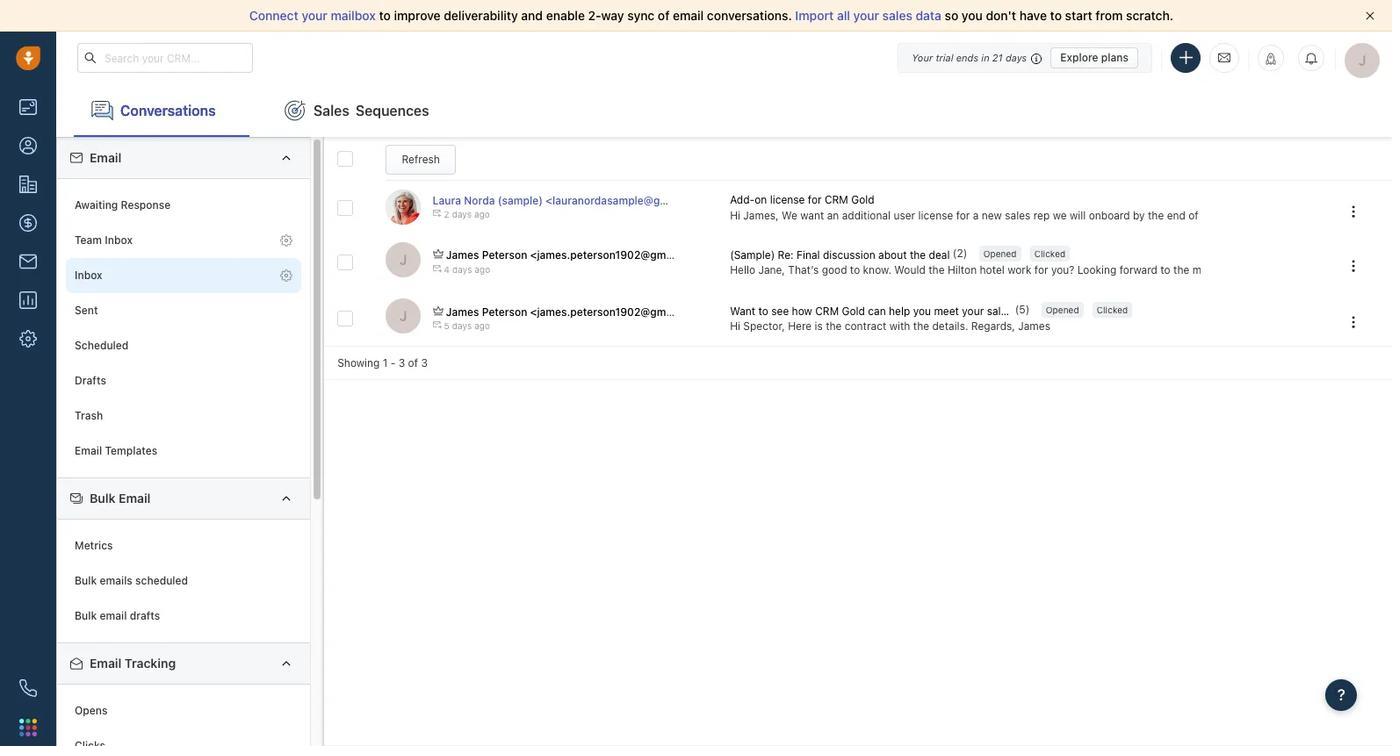 Task type: locate. For each thing, give the bounding box(es) containing it.
you inside want to see how crm gold can help you meet your sales goals? link
[[913, 305, 931, 318]]

hello
[[730, 263, 755, 276]]

don't
[[986, 8, 1016, 23]]

hi inside add-on license for crm gold hi james, we want an additional user license for a new sales rep we will onboard by the end of the month. will share details soon. reg
[[730, 209, 740, 222]]

peterson for (sample) re: final discussion about the deal
[[482, 249, 527, 262]]

your left mailbox
[[302, 8, 328, 23]]

ago right 5
[[474, 320, 490, 331]]

of right the sync at the left top
[[658, 8, 670, 23]]

0 horizontal spatial you
[[913, 305, 931, 318]]

1 vertical spatial peterson
[[482, 305, 527, 318]]

email
[[90, 150, 122, 165], [75, 445, 102, 458], [119, 491, 151, 506], [90, 656, 122, 671]]

peterson up 4 days ago
[[482, 249, 527, 262]]

email inside bulk email drafts link
[[100, 610, 127, 623]]

1 vertical spatial email
[[100, 610, 127, 623]]

1 vertical spatial of
[[1189, 209, 1199, 222]]

1 vertical spatial inbox
[[75, 269, 102, 282]]

improve
[[394, 8, 441, 23]]

incoming image
[[433, 209, 441, 218]]

2-
[[588, 8, 601, 23]]

days right 2
[[452, 209, 472, 220]]

sent
[[75, 304, 98, 317]]

1 vertical spatial you
[[913, 305, 931, 318]]

1 horizontal spatial of
[[658, 8, 670, 23]]

have
[[1020, 8, 1047, 23]]

your right all
[[853, 8, 879, 23]]

0 horizontal spatial your
[[302, 8, 328, 23]]

your inside button
[[962, 305, 984, 318]]

1 vertical spatial bulk
[[75, 575, 97, 588]]

1 vertical spatial clicked
[[1097, 305, 1128, 316]]

1 <james.peterson1902@gmail.com> from the top
[[530, 249, 709, 262]]

bulk left emails
[[75, 575, 97, 588]]

opened right '(5)'
[[1046, 305, 1079, 316]]

bulk
[[90, 491, 116, 506], [75, 575, 97, 588], [75, 610, 97, 623]]

license
[[770, 194, 805, 207], [918, 209, 953, 222]]

connect your mailbox to improve deliverability and enable 2-way sync of email conversations. import all your sales data so you don't have to start from scratch.
[[249, 8, 1174, 23]]

2 <james.peterson1902@gmail.com> from the top
[[530, 305, 709, 318]]

0 vertical spatial bulk
[[90, 491, 116, 506]]

sales
[[882, 8, 912, 23], [1005, 209, 1031, 222], [987, 305, 1012, 318]]

will
[[1070, 209, 1086, 222]]

laura norda (sample) <lauranordasample@gmail.com>
[[433, 194, 713, 208]]

you right help
[[913, 305, 931, 318]]

1 vertical spatial license
[[918, 209, 953, 222]]

license right user
[[918, 209, 953, 222]]

2 vertical spatial ago
[[474, 320, 490, 331]]

to up spector,
[[758, 305, 768, 318]]

forward
[[1120, 263, 1158, 276]]

crm up an
[[825, 194, 848, 207]]

scheduled
[[135, 575, 188, 588]]

bulk up metrics
[[90, 491, 116, 506]]

crm inside add-on license for crm gold hi james, we want an additional user license for a new sales rep we will onboard by the end of the month. will share details soon. reg
[[825, 194, 848, 207]]

is
[[815, 320, 823, 333]]

soon.
[[1346, 209, 1373, 222]]

gold up "contract" on the top of the page
[[842, 305, 865, 318]]

the up would
[[910, 248, 926, 261]]

work
[[1008, 263, 1032, 276]]

1 james peterson <james.peterson1902@gmail.com> from the top
[[446, 249, 709, 262]]

james right meeting.
[[1239, 263, 1271, 276]]

tab list
[[56, 84, 1392, 137]]

peterson up "5 days ago"
[[482, 305, 527, 318]]

1 vertical spatial for
[[956, 209, 970, 222]]

1
[[383, 357, 388, 370]]

1 horizontal spatial your
[[853, 8, 879, 23]]

plans
[[1101, 51, 1129, 64]]

bulk down bulk emails scheduled
[[75, 610, 97, 623]]

hi down add-
[[730, 209, 740, 222]]

1 horizontal spatial clicked
[[1097, 305, 1128, 316]]

0 vertical spatial inbox
[[105, 234, 133, 247]]

1 horizontal spatial inbox
[[105, 234, 133, 247]]

email for email tracking
[[90, 656, 122, 671]]

5 days ago
[[444, 320, 490, 331]]

contract
[[845, 320, 887, 333]]

2 horizontal spatial of
[[1189, 209, 1199, 222]]

email down 'trash'
[[75, 445, 102, 458]]

ends
[[956, 51, 979, 63]]

<james.peterson1902@gmail.com> for (sample) re: final discussion about the deal
[[530, 249, 709, 262]]

your up regards,
[[962, 305, 984, 318]]

want
[[730, 305, 755, 318]]

we
[[782, 209, 797, 222]]

sales for new
[[1005, 209, 1031, 222]]

ago for hi
[[474, 320, 490, 331]]

1 vertical spatial opened
[[1046, 305, 1079, 316]]

crm up the is
[[815, 305, 839, 318]]

0 vertical spatial <james.peterson1902@gmail.com>
[[530, 249, 709, 262]]

we
[[1053, 209, 1067, 222]]

0 horizontal spatial inbox
[[75, 269, 102, 282]]

2 vertical spatial sales
[[987, 305, 1012, 318]]

1 horizontal spatial opened
[[1046, 305, 1079, 316]]

0 vertical spatial clicked
[[1034, 249, 1066, 259]]

for left you? on the top of page
[[1035, 263, 1048, 276]]

sales left data
[[882, 8, 912, 23]]

showing 1 - 3 of 3
[[337, 357, 428, 370]]

inbox down team at the top of page
[[75, 269, 102, 282]]

gold for for
[[851, 194, 875, 207]]

hi
[[730, 209, 740, 222], [730, 320, 740, 333]]

add-on license for crm gold hi james, we want an additional user license for a new sales rep we will onboard by the end of the month. will share details soon. reg
[[730, 194, 1392, 222]]

0 horizontal spatial opened
[[983, 249, 1017, 259]]

0 vertical spatial sales
[[882, 8, 912, 23]]

sales left rep
[[1005, 209, 1031, 222]]

1 3 from the left
[[398, 357, 405, 370]]

crm
[[825, 194, 848, 207], [815, 305, 839, 318]]

clicked for work
[[1034, 249, 1066, 259]]

ago right 4
[[475, 264, 490, 274]]

email for email
[[90, 150, 122, 165]]

ago down norda
[[474, 209, 490, 220]]

you right the so
[[962, 8, 983, 23]]

connect your mailbox link
[[249, 8, 379, 23]]

sales sequences link
[[267, 84, 447, 137]]

additional
[[842, 209, 891, 222]]

for left a
[[956, 209, 970, 222]]

2 vertical spatial bulk
[[75, 610, 97, 623]]

gold up additional
[[851, 194, 875, 207]]

2 vertical spatial for
[[1035, 263, 1048, 276]]

of right "-"
[[408, 357, 418, 370]]

drafts
[[130, 610, 160, 623]]

details
[[1310, 209, 1343, 222]]

1 vertical spatial james peterson <james.peterson1902@gmail.com>
[[446, 305, 709, 318]]

2 james peterson <james.peterson1902@gmail.com> from the top
[[446, 305, 709, 318]]

opened up hello jane, that's good to know. would the hilton hotel work for you? looking forward to the meeting. james
[[983, 249, 1017, 259]]

hi down the want
[[730, 320, 740, 333]]

team
[[75, 234, 102, 247]]

2 3 from the left
[[421, 357, 428, 370]]

0 horizontal spatial for
[[808, 194, 822, 207]]

mailbox
[[331, 8, 376, 23]]

opens
[[75, 705, 108, 718]]

gold inside add-on license for crm gold hi james, we want an additional user license for a new sales rep we will onboard by the end of the month. will share details soon. reg
[[851, 194, 875, 207]]

1 horizontal spatial email
[[673, 8, 704, 23]]

an
[[827, 209, 839, 222]]

a
[[973, 209, 979, 222]]

gold
[[851, 194, 875, 207], [842, 305, 865, 318]]

clicked down looking
[[1097, 305, 1128, 316]]

the
[[1148, 209, 1164, 222], [1202, 209, 1218, 222], [910, 248, 926, 261], [929, 263, 945, 276], [1174, 263, 1190, 276], [826, 320, 842, 333], [913, 320, 929, 333]]

license up we
[[770, 194, 805, 207]]

sales inside button
[[987, 305, 1012, 318]]

1 horizontal spatial 3
[[421, 357, 428, 370]]

drafts
[[75, 375, 106, 388]]

close image
[[1366, 11, 1375, 20]]

sent link
[[66, 293, 301, 328]]

james up "5 days ago"
[[446, 305, 479, 318]]

your
[[912, 51, 933, 63]]

month.
[[1221, 209, 1255, 222]]

data
[[916, 8, 941, 23]]

1 vertical spatial gold
[[842, 305, 865, 318]]

looking
[[1078, 263, 1117, 276]]

0 vertical spatial for
[[808, 194, 822, 207]]

0 horizontal spatial 3
[[398, 357, 405, 370]]

0 vertical spatial james peterson <james.peterson1902@gmail.com>
[[446, 249, 709, 262]]

james peterson <james.peterson1902@gmail.com>
[[446, 249, 709, 262], [446, 305, 709, 318]]

1 vertical spatial sales
[[1005, 209, 1031, 222]]

to left start
[[1050, 8, 1062, 23]]

connect
[[249, 8, 298, 23]]

gold inside button
[[842, 305, 865, 318]]

(sample)
[[498, 194, 543, 208]]

see
[[771, 305, 789, 318]]

1 vertical spatial ago
[[475, 264, 490, 274]]

goals?
[[1015, 305, 1047, 318]]

1 horizontal spatial license
[[918, 209, 953, 222]]

1 vertical spatial <james.peterson1902@gmail.com>
[[530, 305, 709, 318]]

0 vertical spatial of
[[658, 8, 670, 23]]

0 vertical spatial license
[[770, 194, 805, 207]]

phone element
[[11, 671, 46, 706]]

1 vertical spatial hi
[[730, 320, 740, 333]]

ago
[[474, 209, 490, 220], [475, 264, 490, 274], [474, 320, 490, 331]]

days right 5
[[452, 320, 472, 331]]

3
[[398, 357, 405, 370], [421, 357, 428, 370]]

2 horizontal spatial for
[[1035, 263, 1048, 276]]

sales up regards,
[[987, 305, 1012, 318]]

crm inside button
[[815, 305, 839, 318]]

to inside button
[[758, 305, 768, 318]]

scheduled link
[[66, 328, 301, 364]]

1 peterson from the top
[[482, 249, 527, 262]]

email right the sync at the left top
[[673, 8, 704, 23]]

days right 4
[[452, 264, 472, 274]]

inbox right team at the top of page
[[105, 234, 133, 247]]

0 vertical spatial gold
[[851, 194, 875, 207]]

of right end
[[1189, 209, 1199, 222]]

email up awaiting
[[90, 150, 122, 165]]

2 vertical spatial of
[[408, 357, 418, 370]]

2 horizontal spatial your
[[962, 305, 984, 318]]

1 horizontal spatial you
[[962, 8, 983, 23]]

0 vertical spatial crm
[[825, 194, 848, 207]]

deal
[[929, 248, 950, 261]]

james
[[446, 249, 479, 262], [1239, 263, 1271, 276], [446, 305, 479, 318], [1018, 320, 1050, 333]]

the inside (sample) re: final discussion about the deal (2)
[[910, 248, 926, 261]]

0 horizontal spatial clicked
[[1034, 249, 1066, 259]]

0 vertical spatial peterson
[[482, 249, 527, 262]]

<james.peterson1902@gmail.com>
[[530, 249, 709, 262], [530, 305, 709, 318]]

hi spector, here is the contract with the details. regards, james
[[730, 320, 1050, 333]]

(2)
[[953, 247, 967, 260]]

email left tracking
[[90, 656, 122, 671]]

days for (sample) re: final discussion about the deal
[[452, 264, 472, 274]]

2 peterson from the top
[[482, 305, 527, 318]]

1 vertical spatial crm
[[815, 305, 839, 318]]

clicked up you? on the top of page
[[1034, 249, 1066, 259]]

email left drafts
[[100, 610, 127, 623]]

0 vertical spatial hi
[[730, 209, 740, 222]]

crm for how
[[815, 305, 839, 318]]

0 horizontal spatial email
[[100, 610, 127, 623]]

bulk for bulk emails scheduled
[[75, 575, 97, 588]]

awaiting response link
[[66, 188, 301, 223]]

share
[[1279, 209, 1307, 222]]

for up want
[[808, 194, 822, 207]]

sales inside add-on license for crm gold hi james, we want an additional user license for a new sales rep we will onboard by the end of the month. will share details soon. reg
[[1005, 209, 1031, 222]]

1 hi from the top
[[730, 209, 740, 222]]

on
[[755, 194, 767, 207]]

you?
[[1051, 263, 1075, 276]]

0 vertical spatial opened
[[983, 249, 1017, 259]]

bulk email drafts
[[75, 610, 160, 623]]

opened for work
[[983, 249, 1017, 259]]



Task type: describe. For each thing, give the bounding box(es) containing it.
emails
[[100, 575, 132, 588]]

the left month.
[[1202, 209, 1218, 222]]

details.
[[932, 320, 968, 333]]

sales
[[314, 102, 349, 118]]

to right mailbox
[[379, 8, 391, 23]]

want
[[800, 209, 824, 222]]

james down goals?
[[1018, 320, 1050, 333]]

team inbox link
[[66, 223, 301, 258]]

style image
[[433, 320, 441, 329]]

metrics link
[[66, 529, 301, 564]]

Search your CRM... text field
[[77, 43, 253, 73]]

bulk for bulk email
[[90, 491, 116, 506]]

(sample) re: final discussion about the deal button
[[730, 247, 953, 262]]

phone image
[[19, 680, 37, 697]]

rep
[[1034, 209, 1050, 222]]

email down templates
[[119, 491, 151, 506]]

0 vertical spatial you
[[962, 8, 983, 23]]

sync
[[627, 8, 655, 23]]

send email image
[[1218, 50, 1231, 65]]

start
[[1065, 8, 1092, 23]]

trash link
[[66, 399, 301, 434]]

email tracking
[[90, 656, 176, 671]]

inbox link
[[66, 258, 301, 293]]

to right forward
[[1161, 263, 1171, 276]]

(sample) re: final discussion about the deal (2)
[[730, 247, 967, 261]]

days for want to see how crm gold can help you meet your sales goals?
[[452, 320, 472, 331]]

the left meeting.
[[1174, 263, 1190, 276]]

showing
[[337, 357, 380, 370]]

tracking
[[125, 656, 176, 671]]

help
[[889, 305, 910, 318]]

the right the by
[[1148, 209, 1164, 222]]

james,
[[743, 209, 779, 222]]

laura norda (sample) <lauranordasample@gmail.com> link
[[433, 194, 713, 208]]

hello jane, that's good to know. would the hilton hotel work for you? looking forward to the meeting. james
[[730, 263, 1271, 276]]

4
[[444, 264, 450, 274]]

peterson for want to see how crm gold can help you meet your sales goals?
[[482, 305, 527, 318]]

sequences
[[356, 102, 429, 118]]

add-on license for crm gold button
[[730, 193, 875, 208]]

0 horizontal spatial license
[[770, 194, 805, 207]]

and
[[521, 8, 543, 23]]

here
[[788, 320, 812, 333]]

new
[[982, 209, 1002, 222]]

what's new image
[[1265, 53, 1277, 65]]

meeting.
[[1193, 263, 1236, 276]]

team inbox
[[75, 234, 133, 247]]

james peterson <james.peterson1902@gmail.com> for (sample) re: final discussion about the deal
[[446, 249, 709, 262]]

days for add-on license for crm gold
[[452, 209, 472, 220]]

laura
[[433, 194, 461, 208]]

want to see how crm gold can help you meet your sales goals? link
[[730, 303, 1047, 319]]

want to see how crm gold can help you meet your sales goals? button
[[730, 303, 1047, 319]]

bulk for bulk email drafts
[[75, 610, 97, 623]]

so
[[945, 8, 958, 23]]

enable
[[546, 8, 585, 23]]

to down discussion
[[850, 263, 860, 276]]

import all your sales data link
[[795, 8, 945, 23]]

how
[[792, 305, 812, 318]]

opens link
[[66, 694, 301, 729]]

way
[[601, 8, 624, 23]]

<lauranordasample@gmail.com>
[[546, 194, 713, 208]]

meet
[[934, 305, 959, 318]]

onboard
[[1089, 209, 1130, 222]]

clicked for james
[[1097, 305, 1128, 316]]

inbox inside inbox link
[[75, 269, 102, 282]]

2
[[444, 209, 449, 220]]

1 horizontal spatial for
[[956, 209, 970, 222]]

would
[[894, 263, 926, 276]]

awaiting
[[75, 199, 118, 212]]

the down deal on the top of page
[[929, 263, 945, 276]]

from
[[1096, 8, 1123, 23]]

user
[[894, 209, 915, 222]]

5
[[444, 320, 450, 331]]

drafts link
[[66, 364, 301, 399]]

awaiting response
[[75, 199, 171, 212]]

gold for how
[[842, 305, 865, 318]]

0 vertical spatial email
[[673, 8, 704, 23]]

by
[[1133, 209, 1145, 222]]

trial
[[936, 51, 953, 63]]

-
[[391, 357, 396, 370]]

will
[[1258, 209, 1276, 222]]

regards,
[[971, 320, 1015, 333]]

explore plans link
[[1051, 47, 1138, 68]]

deliverability
[[444, 8, 518, 23]]

2 hi from the top
[[730, 320, 740, 333]]

freshworks switcher image
[[19, 719, 37, 737]]

crm for for
[[825, 194, 848, 207]]

email templates
[[75, 445, 157, 458]]

(sample) re: final discussion about the deal link
[[730, 247, 953, 262]]

sales for your
[[882, 8, 912, 23]]

your trial ends in 21 days
[[912, 51, 1027, 63]]

0 vertical spatial ago
[[474, 209, 490, 220]]

(sample)
[[730, 248, 775, 261]]

21
[[992, 51, 1003, 63]]

want to see how crm gold can help you meet your sales goals?
[[730, 305, 1047, 318]]

with
[[890, 320, 910, 333]]

scratch.
[[1126, 8, 1174, 23]]

<james.peterson1902@gmail.com> for want to see how crm gold can help you meet your sales goals?
[[530, 305, 709, 318]]

about
[[878, 248, 907, 261]]

can
[[868, 305, 886, 318]]

hotel
[[980, 263, 1005, 276]]

reg
[[1376, 209, 1392, 222]]

all
[[837, 8, 850, 23]]

ago for hello
[[475, 264, 490, 274]]

the right with
[[913, 320, 929, 333]]

inbox inside team inbox link
[[105, 234, 133, 247]]

email for email templates
[[75, 445, 102, 458]]

response
[[121, 199, 171, 212]]

spector,
[[743, 320, 785, 333]]

re:
[[778, 248, 794, 261]]

explore
[[1060, 51, 1098, 64]]

metrics
[[75, 540, 113, 553]]

4 days ago
[[444, 264, 490, 274]]

2 days ago
[[444, 209, 490, 220]]

tab list containing conversations
[[56, 84, 1392, 137]]

0 horizontal spatial of
[[408, 357, 418, 370]]

of inside add-on license for crm gold hi james, we want an additional user license for a new sales rep we will onboard by the end of the month. will share details soon. reg
[[1189, 209, 1199, 222]]

conversations.
[[707, 8, 792, 23]]

opened for james
[[1046, 305, 1079, 316]]

hilton
[[948, 263, 977, 276]]

james peterson <james.peterson1902@gmail.com> for want to see how crm gold can help you meet your sales goals?
[[446, 305, 709, 318]]

refresh
[[402, 153, 440, 166]]

days right the 21
[[1006, 51, 1027, 63]]

outgoing image
[[433, 264, 441, 273]]

trash
[[75, 410, 103, 423]]

conversations link
[[74, 84, 249, 137]]

end
[[1167, 209, 1186, 222]]

the right the is
[[826, 320, 842, 333]]

james up 4 days ago
[[446, 249, 479, 262]]



